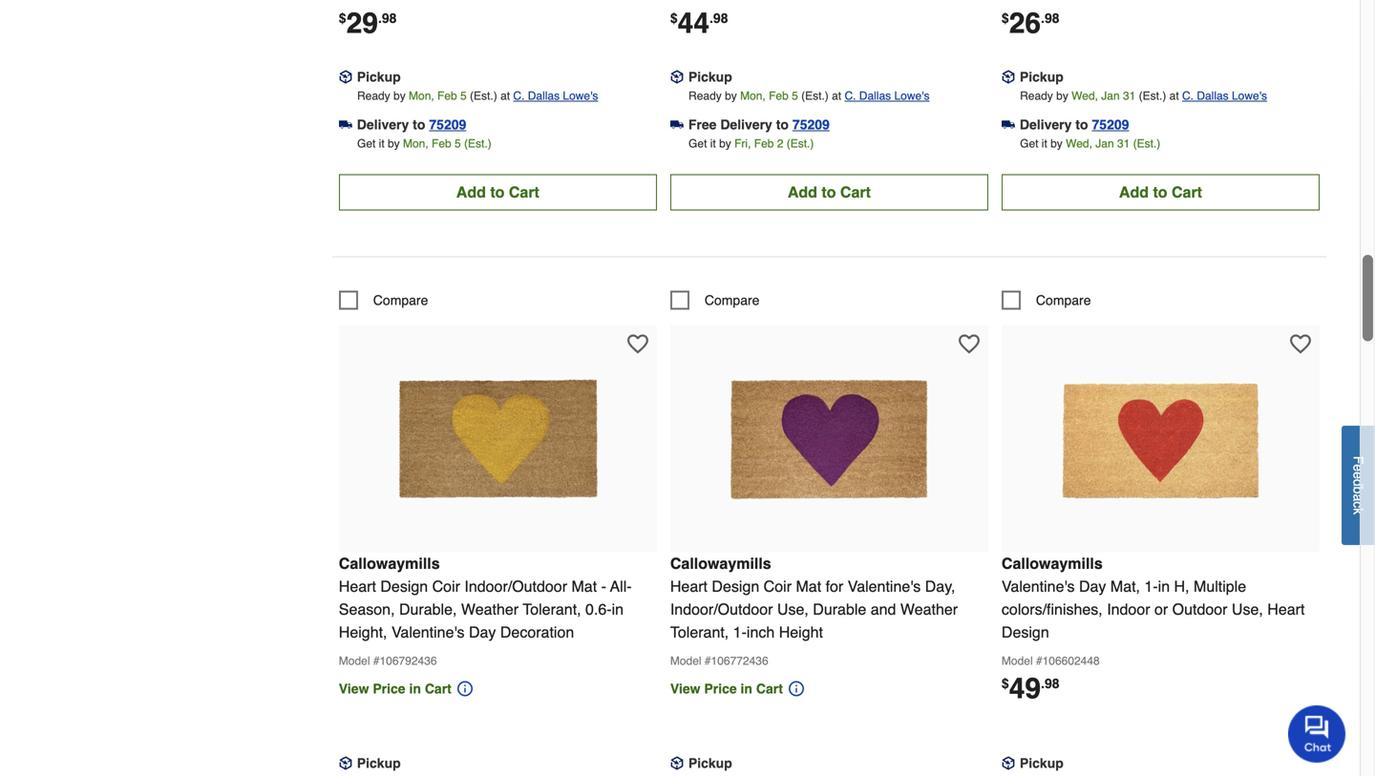 Task type: describe. For each thing, give the bounding box(es) containing it.
# for 1-
[[705, 655, 711, 668]]

106602448
[[1043, 655, 1100, 668]]

3 heart outline image from the left
[[1290, 334, 1311, 355]]

for
[[826, 578, 844, 595]]

model for heart design coir indoor/outdoor mat - all- season, durable, weather tolerant, 0.6-in height, valentine's day decoration
[[339, 655, 370, 668]]

1 add to cart button from the left
[[339, 174, 657, 211]]

.98 for 26
[[1041, 10, 1060, 26]]

a
[[1351, 494, 1366, 502]]

mon, for to
[[409, 89, 434, 103]]

it for wed, jan 31
[[1042, 137, 1048, 150]]

it for fri, feb 2
[[710, 137, 716, 150]]

b
[[1351, 487, 1366, 494]]

ready by mon, feb 5 (est.) at c. dallas lowe's for to
[[689, 89, 930, 103]]

in down 106772436
[[741, 681, 753, 697]]

fri,
[[735, 137, 751, 150]]

ready for get it by fri, feb 2 (est.)
[[689, 89, 722, 103]]

weather inside callowaymills heart design coir indoor/outdoor mat - all- season, durable, weather tolerant, 0.6-in height, valentine's day decoration
[[461, 601, 519, 618]]

c
[[1351, 502, 1366, 508]]

it for mon, feb 5
[[379, 137, 385, 150]]

dallas for get it by mon, feb 5 (est.)
[[528, 89, 560, 103]]

coir for use,
[[764, 578, 792, 595]]

0 vertical spatial 31
[[1123, 89, 1136, 103]]

view price in cart for first the view price in cart element from the right
[[670, 681, 783, 697]]

compare for "5013324101" element
[[373, 293, 428, 308]]

mat,
[[1111, 578, 1141, 595]]

2 e from the top
[[1351, 472, 1366, 479]]

compare for 5014223889 element at the top
[[1036, 293, 1091, 308]]

model for valentine's day mat, 1-in h, multiple colors/finishes, indoor or outdoor use, heart design
[[1002, 655, 1033, 668]]

75209 button for 2
[[793, 115, 830, 134]]

actual price $44.98 element
[[670, 7, 728, 40]]

75209 button for 5
[[429, 115, 466, 134]]

0 vertical spatial jan
[[1102, 89, 1120, 103]]

0 vertical spatial wed,
[[1072, 89, 1098, 103]]

k
[[1351, 508, 1366, 515]]

d
[[1351, 479, 1366, 487]]

model # 106602448
[[1002, 655, 1100, 668]]

use, inside callowaymills heart design coir mat for valentine's day, indoor/outdoor use, durable and weather tolerant, 1-inch height
[[778, 601, 809, 618]]

c. dallas lowe's button for get it by mon, feb 5 (est.)
[[513, 86, 598, 105]]

free delivery to 75209
[[689, 117, 830, 132]]

at for get it by fri, feb 2 (est.)
[[832, 89, 842, 103]]

design inside callowaymills valentine's day mat, 1-in h, multiple colors/finishes, indoor or outdoor use, heart design
[[1002, 624, 1050, 641]]

tolerant, inside callowaymills heart design coir indoor/outdoor mat - all- season, durable, weather tolerant, 0.6-in height, valentine's day decoration
[[523, 601, 581, 618]]

truck filled image for free
[[670, 118, 684, 131]]

at for get it by mon, feb 5 (est.)
[[501, 89, 510, 103]]

75209 for get it by wed, jan 31 (est.)
[[1092, 117, 1130, 132]]

pickup image for get it by mon, feb 5 (est.)
[[339, 70, 352, 84]]

f e e d b a c k button
[[1342, 426, 1376, 545]]

valentine's inside callowaymills heart design coir mat for valentine's day, indoor/outdoor use, durable and weather tolerant, 1-inch height
[[848, 578, 921, 595]]

valentine's inside callowaymills heart design coir indoor/outdoor mat - all- season, durable, weather tolerant, 0.6-in height, valentine's day decoration
[[392, 624, 465, 641]]

day,
[[925, 578, 956, 595]]

75209 for get it by mon, feb 5 (est.)
[[429, 117, 466, 132]]

chat invite button image
[[1289, 705, 1347, 763]]

.98 for 44
[[710, 10, 728, 26]]

c. dallas lowe's button for get it by fri, feb 2 (est.)
[[845, 86, 930, 105]]

-
[[601, 578, 606, 595]]

1 vertical spatial jan
[[1096, 137, 1114, 150]]

add for second add to cart button
[[788, 183, 818, 201]]

pickup image for get it by wed, jan 31 (est.)
[[1002, 70, 1015, 84]]

model # 106772436
[[670, 655, 769, 668]]

get for get it by mon, feb 5 (est.)
[[357, 137, 376, 150]]

tolerant, inside callowaymills heart design coir mat for valentine's day, indoor/outdoor use, durable and weather tolerant, 1-inch height
[[670, 624, 729, 641]]

add for 3rd add to cart button
[[1119, 183, 1149, 201]]

1- inside callowaymills valentine's day mat, 1-in h, multiple colors/finishes, indoor or outdoor use, heart design
[[1145, 578, 1158, 595]]

29
[[346, 7, 378, 40]]

c. for get it by mon, feb 5 (est.)
[[513, 89, 525, 103]]

indoor/outdoor inside callowaymills heart design coir indoor/outdoor mat - all- season, durable, weather tolerant, 0.6-in height, valentine's day decoration
[[465, 578, 567, 595]]

callowaymills heart design coir mat for valentine's day, indoor/outdoor use, durable and weather tolerant, 1-inch height
[[670, 555, 958, 641]]

.98 for 49
[[1041, 676, 1060, 691]]

# for height,
[[373, 655, 380, 668]]

lowe's for get it by mon, feb 5 (est.)
[[563, 89, 598, 103]]

heart for heart design coir mat for valentine's day, indoor/outdoor use, durable and weather tolerant, 1-inch height
[[670, 578, 708, 595]]

cart for 3rd add to cart button from right
[[509, 183, 540, 201]]

ready for get it by wed, jan 31 (est.)
[[1020, 89, 1053, 103]]

106772436
[[711, 655, 769, 668]]

get it by mon, feb 5 (est.)
[[357, 137, 492, 150]]

2
[[777, 137, 784, 150]]

actual price $29.98 element
[[339, 7, 397, 40]]

valentine's inside callowaymills valentine's day mat, 1-in h, multiple colors/finishes, indoor or outdoor use, heart design
[[1002, 578, 1075, 595]]

get for get it by wed, jan 31 (est.)
[[1020, 137, 1039, 150]]

day inside callowaymills valentine's day mat, 1-in h, multiple colors/finishes, indoor or outdoor use, heart design
[[1079, 578, 1107, 595]]

$ for 29
[[339, 10, 346, 26]]

c. for get it by fri, feb 2 (est.)
[[845, 89, 856, 103]]

f
[[1351, 456, 1366, 464]]

2 heart outline image from the left
[[959, 334, 980, 355]]

1 e from the top
[[1351, 464, 1366, 472]]

$ 44 .98
[[670, 7, 728, 40]]

106792436
[[380, 655, 437, 668]]

lowe's for get it by fri, feb 2 (est.)
[[895, 89, 930, 103]]

cart for 3rd add to cart button
[[1172, 183, 1203, 201]]

height,
[[339, 624, 387, 641]]

inch
[[747, 624, 775, 641]]

model for heart design coir mat for valentine's day, indoor/outdoor use, durable and weather tolerant, 1-inch height
[[670, 655, 702, 668]]

info image
[[457, 681, 473, 697]]

5014223889 element
[[1002, 291, 1091, 310]]

49
[[1009, 672, 1041, 705]]

delivery to 75209 for mon, feb 5
[[357, 117, 466, 132]]

heart for heart design coir indoor/outdoor mat - all- season, durable, weather tolerant, 0.6-in height, valentine's day decoration
[[339, 578, 376, 595]]



Task type: vqa. For each thing, say whether or not it's contained in the screenshot.


Task type: locate. For each thing, give the bounding box(es) containing it.
coir up inch
[[764, 578, 792, 595]]

0 horizontal spatial valentine's
[[392, 624, 465, 641]]

to
[[413, 117, 425, 132], [776, 117, 789, 132], [1076, 117, 1089, 132], [490, 183, 505, 201], [822, 183, 836, 201], [1153, 183, 1168, 201]]

ready by mon, feb 5 (est.) at c. dallas lowe's
[[357, 89, 598, 103], [689, 89, 930, 103]]

0 vertical spatial tolerant,
[[523, 601, 581, 618]]

0 horizontal spatial model
[[339, 655, 370, 668]]

0 horizontal spatial tolerant,
[[523, 601, 581, 618]]

delivery for get it by wed, jan 31 (est.)
[[1020, 117, 1072, 132]]

in inside callowaymills valentine's day mat, 1-in h, multiple colors/finishes, indoor or outdoor use, heart design
[[1158, 578, 1170, 595]]

season,
[[339, 601, 395, 618]]

dallas for get it by wed, jan 31 (est.)
[[1197, 89, 1229, 103]]

1 delivery to 75209 from the left
[[357, 117, 466, 132]]

callowaymills heart design coir indoor/outdoor mat - all- season, durable, weather tolerant, 0.6-in height, valentine's day decoration
[[339, 555, 632, 641]]

0 horizontal spatial add to cart
[[456, 183, 540, 201]]

it
[[379, 137, 385, 150], [710, 137, 716, 150], [1042, 137, 1048, 150]]

by
[[394, 89, 406, 103], [725, 89, 737, 103], [1057, 89, 1069, 103], [388, 137, 400, 150], [719, 137, 731, 150], [1051, 137, 1063, 150]]

indoor/outdoor inside callowaymills heart design coir mat for valentine's day, indoor/outdoor use, durable and weather tolerant, 1-inch height
[[670, 601, 773, 618]]

actual price $49.98 element
[[1002, 672, 1060, 705]]

0 horizontal spatial truck filled image
[[670, 118, 684, 131]]

0 horizontal spatial compare
[[373, 293, 428, 308]]

1 callowaymills from the left
[[339, 555, 440, 573]]

$ 49 .98
[[1002, 672, 1060, 705]]

1 horizontal spatial use,
[[1232, 601, 1264, 618]]

$ inside $ 29 .98
[[339, 10, 346, 26]]

use,
[[778, 601, 809, 618], [1232, 601, 1264, 618]]

1 at from the left
[[501, 89, 510, 103]]

75209 up the get it by mon, feb 5 (est.)
[[429, 117, 466, 132]]

2 compare from the left
[[705, 293, 760, 308]]

75209 button up the get it by mon, feb 5 (est.)
[[429, 115, 466, 134]]

1 horizontal spatial price
[[704, 681, 737, 697]]

0 vertical spatial day
[[1079, 578, 1107, 595]]

mat inside callowaymills heart design coir indoor/outdoor mat - all- season, durable, weather tolerant, 0.6-in height, valentine's day decoration
[[572, 578, 597, 595]]

0 horizontal spatial design
[[381, 578, 428, 595]]

1 view price in cart element from the left
[[339, 676, 475, 703]]

view price in cart down model # 106792436
[[339, 681, 452, 697]]

3 compare from the left
[[1036, 293, 1091, 308]]

1 horizontal spatial valentine's
[[848, 578, 921, 595]]

1 mat from the left
[[572, 578, 597, 595]]

view for info image
[[670, 681, 701, 697]]

2 c. dallas lowe's button from the left
[[845, 86, 930, 105]]

tolerant, up model # 106772436
[[670, 624, 729, 641]]

mat
[[572, 578, 597, 595], [796, 578, 822, 595]]

0 horizontal spatial 75209 button
[[429, 115, 466, 134]]

2 at from the left
[[832, 89, 842, 103]]

5013324101 element
[[339, 291, 428, 310]]

.98 for 29
[[378, 10, 397, 26]]

wed, up get it by wed, jan 31 (est.)
[[1072, 89, 1098, 103]]

2 delivery from the left
[[721, 117, 773, 132]]

compare
[[373, 293, 428, 308], [705, 293, 760, 308], [1036, 293, 1091, 308]]

1 horizontal spatial ready
[[689, 89, 722, 103]]

$ inside $ 49 .98
[[1002, 676, 1009, 691]]

price down model # 106772436
[[704, 681, 737, 697]]

decoration
[[500, 624, 574, 641]]

3 ready from the left
[[1020, 89, 1053, 103]]

weather up decoration
[[461, 601, 519, 618]]

1- inside callowaymills heart design coir mat for valentine's day, indoor/outdoor use, durable and weather tolerant, 1-inch height
[[733, 624, 747, 641]]

2 truck filled image from the left
[[1002, 118, 1015, 131]]

2 use, from the left
[[1232, 601, 1264, 618]]

at for get it by wed, jan 31 (est.)
[[1170, 89, 1179, 103]]

1 vertical spatial 31
[[1118, 137, 1130, 150]]

1 vertical spatial wed,
[[1066, 137, 1093, 150]]

1-
[[1145, 578, 1158, 595], [733, 624, 747, 641]]

truck filled image
[[670, 118, 684, 131], [1002, 118, 1015, 131]]

callowaymills inside callowaymills heart design coir indoor/outdoor mat - all- season, durable, weather tolerant, 0.6-in height, valentine's day decoration
[[339, 555, 440, 573]]

1 horizontal spatial pickup image
[[1002, 757, 1015, 770]]

c. dallas lowe's button for get it by wed, jan 31 (est.)
[[1183, 86, 1268, 105]]

callowaymills up season,
[[339, 555, 440, 573]]

2 horizontal spatial add to cart button
[[1002, 174, 1320, 211]]

75209 button for 31
[[1092, 115, 1130, 134]]

1 view from the left
[[339, 681, 369, 697]]

callowaymills for inch
[[670, 555, 772, 573]]

0 horizontal spatial ready
[[357, 89, 390, 103]]

cart
[[509, 183, 540, 201], [841, 183, 871, 201], [1172, 183, 1203, 201], [425, 681, 452, 697], [756, 681, 783, 697]]

1 weather from the left
[[461, 601, 519, 618]]

1 horizontal spatial weather
[[901, 601, 958, 618]]

view price in cart down model # 106772436
[[670, 681, 783, 697]]

ready by mon, feb 5 (est.) at c. dallas lowe's up the get it by mon, feb 5 (est.)
[[357, 89, 598, 103]]

31 up get it by wed, jan 31 (est.)
[[1123, 89, 1136, 103]]

heart right outdoor
[[1268, 601, 1305, 618]]

2 horizontal spatial heart
[[1268, 601, 1305, 618]]

in down all-
[[612, 601, 624, 618]]

1 compare from the left
[[373, 293, 428, 308]]

2 model from the left
[[670, 655, 702, 668]]

2 ready by mon, feb 5 (est.) at c. dallas lowe's from the left
[[689, 89, 930, 103]]

75209 button up get it by fri, feb 2 (est.)
[[793, 115, 830, 134]]

ready
[[357, 89, 390, 103], [689, 89, 722, 103], [1020, 89, 1053, 103]]

valentine's
[[848, 578, 921, 595], [1002, 578, 1075, 595], [392, 624, 465, 641]]

add down the get it by mon, feb 5 (est.)
[[456, 183, 486, 201]]

model up 49 on the bottom of the page
[[1002, 655, 1033, 668]]

get for get it by fri, feb 2 (est.)
[[689, 137, 707, 150]]

75209 button up get it by wed, jan 31 (est.)
[[1092, 115, 1130, 134]]

callowaymills up inch
[[670, 555, 772, 573]]

1 horizontal spatial design
[[712, 578, 760, 595]]

design inside callowaymills heart design coir indoor/outdoor mat - all- season, durable, weather tolerant, 0.6-in height, valentine's day decoration
[[381, 578, 428, 595]]

compare inside 5013324087 element
[[705, 293, 760, 308]]

0 horizontal spatial dallas
[[528, 89, 560, 103]]

1 horizontal spatial tolerant,
[[670, 624, 729, 641]]

1 horizontal spatial delivery
[[721, 117, 773, 132]]

$ 29 .98
[[339, 7, 397, 40]]

durable
[[813, 601, 867, 618]]

0 horizontal spatial it
[[379, 137, 385, 150]]

1 truck filled image from the left
[[670, 118, 684, 131]]

1 horizontal spatial delivery to 75209
[[1020, 117, 1130, 132]]

get it by fri, feb 2 (est.)
[[689, 137, 814, 150]]

0 vertical spatial indoor/outdoor
[[465, 578, 567, 595]]

compare for 5013324087 element
[[705, 293, 760, 308]]

3 add from the left
[[1119, 183, 1149, 201]]

in left h,
[[1158, 578, 1170, 595]]

indoor/outdoor
[[465, 578, 567, 595], [670, 601, 773, 618]]

3 model from the left
[[1002, 655, 1033, 668]]

heart inside callowaymills valentine's day mat, 1-in h, multiple colors/finishes, indoor or outdoor use, heart design
[[1268, 601, 1305, 618]]

callowaymills inside callowaymills valentine's day mat, 1-in h, multiple colors/finishes, indoor or outdoor use, heart design
[[1002, 555, 1103, 573]]

price for first the view price in cart element from the right
[[704, 681, 737, 697]]

durable,
[[399, 601, 457, 618]]

1- up 106772436
[[733, 624, 747, 641]]

2 pickup image from the left
[[1002, 757, 1015, 770]]

2 c. from the left
[[845, 89, 856, 103]]

1 heart outline image from the left
[[627, 334, 648, 355]]

3 add to cart button from the left
[[1002, 174, 1320, 211]]

design up 'durable,'
[[381, 578, 428, 595]]

$ for 49
[[1002, 676, 1009, 691]]

3 lowe's from the left
[[1232, 89, 1268, 103]]

at
[[501, 89, 510, 103], [832, 89, 842, 103], [1170, 89, 1179, 103]]

in inside callowaymills heart design coir indoor/outdoor mat - all- season, durable, weather tolerant, 0.6-in height, valentine's day decoration
[[612, 601, 624, 618]]

design down colors/finishes,
[[1002, 624, 1050, 641]]

2 view price in cart from the left
[[670, 681, 783, 697]]

add to cart button down get it by wed, jan 31 (est.)
[[1002, 174, 1320, 211]]

e up b on the bottom of the page
[[1351, 472, 1366, 479]]

1 dallas from the left
[[528, 89, 560, 103]]

ready by mon, feb 5 (est.) at c. dallas lowe's for 75209
[[357, 89, 598, 103]]

2 horizontal spatial add to cart
[[1119, 183, 1203, 201]]

2 dallas from the left
[[860, 89, 891, 103]]

ready by wed, jan 31 (est.) at c. dallas lowe's
[[1020, 89, 1268, 103]]

3 delivery from the left
[[1020, 117, 1072, 132]]

design inside callowaymills heart design coir mat for valentine's day, indoor/outdoor use, durable and weather tolerant, 1-inch height
[[712, 578, 760, 595]]

2 lowe's from the left
[[895, 89, 930, 103]]

1 75209 from the left
[[429, 117, 466, 132]]

2 view price in cart element from the left
[[670, 676, 806, 703]]

callowaymills 106792436 heart design coir indoor/outdoor mat - all-season, durable, weather tolerant, 0.6-in height, valentine's day decoration image
[[393, 335, 603, 545]]

2 horizontal spatial heart outline image
[[1290, 334, 1311, 355]]

#
[[373, 655, 380, 668], [705, 655, 711, 668], [1036, 655, 1043, 668]]

1 horizontal spatial add
[[788, 183, 818, 201]]

delivery up get it by wed, jan 31 (est.)
[[1020, 117, 1072, 132]]

1 horizontal spatial indoor/outdoor
[[670, 601, 773, 618]]

1 horizontal spatial c.
[[845, 89, 856, 103]]

1 horizontal spatial mat
[[796, 578, 822, 595]]

1 horizontal spatial truck filled image
[[1002, 118, 1015, 131]]

ready for get it by mon, feb 5 (est.)
[[357, 89, 390, 103]]

2 add to cart from the left
[[788, 183, 871, 201]]

1 price from the left
[[373, 681, 406, 697]]

0 horizontal spatial view price in cart
[[339, 681, 452, 697]]

5 for 75209
[[460, 89, 467, 103]]

1 coir from the left
[[432, 578, 460, 595]]

31
[[1123, 89, 1136, 103], [1118, 137, 1130, 150]]

0 horizontal spatial add
[[456, 183, 486, 201]]

1 it from the left
[[379, 137, 385, 150]]

day left decoration
[[469, 624, 496, 641]]

2 price from the left
[[704, 681, 737, 697]]

3 # from the left
[[1036, 655, 1043, 668]]

callowaymills valentine's day mat, 1-in h, multiple colors/finishes, indoor or outdoor use, heart design
[[1002, 555, 1305, 641]]

0 horizontal spatial lowe's
[[563, 89, 598, 103]]

1- up or
[[1145, 578, 1158, 595]]

valentine's up and at the right of the page
[[848, 578, 921, 595]]

info image
[[789, 681, 804, 697]]

1 horizontal spatial it
[[710, 137, 716, 150]]

1 horizontal spatial coir
[[764, 578, 792, 595]]

add to cart for 3rd add to cart button
[[1119, 183, 1203, 201]]

use, up height
[[778, 601, 809, 618]]

0 horizontal spatial price
[[373, 681, 406, 697]]

wed,
[[1072, 89, 1098, 103], [1066, 137, 1093, 150]]

callowaymills for valentine's
[[339, 555, 440, 573]]

day left 'mat,'
[[1079, 578, 1107, 595]]

1 c. dallas lowe's button from the left
[[513, 86, 598, 105]]

2 horizontal spatial at
[[1170, 89, 1179, 103]]

coir inside callowaymills heart design coir mat for valentine's day, indoor/outdoor use, durable and weather tolerant, 1-inch height
[[764, 578, 792, 595]]

2 horizontal spatial #
[[1036, 655, 1043, 668]]

0 horizontal spatial delivery to 75209
[[357, 117, 466, 132]]

1 pickup image from the left
[[339, 757, 352, 770]]

compare inside 5014223889 element
[[1036, 293, 1091, 308]]

indoor/outdoor up decoration
[[465, 578, 567, 595]]

1 horizontal spatial day
[[1079, 578, 1107, 595]]

75209 up get it by fri, feb 2 (est.)
[[793, 117, 830, 132]]

0 horizontal spatial 1-
[[733, 624, 747, 641]]

0 horizontal spatial 75209
[[429, 117, 466, 132]]

view price in cart element down 106792436
[[339, 676, 475, 703]]

free
[[689, 117, 717, 132]]

2 add from the left
[[788, 183, 818, 201]]

heart up season,
[[339, 578, 376, 595]]

multiple
[[1194, 578, 1247, 595]]

actual price $26.98 element
[[1002, 7, 1060, 40]]

view price in cart element down 106772436
[[670, 676, 806, 703]]

delivery
[[357, 117, 409, 132], [721, 117, 773, 132], [1020, 117, 1072, 132]]

1 horizontal spatial dallas
[[860, 89, 891, 103]]

$ 26 .98
[[1002, 7, 1060, 40]]

1 horizontal spatial heart outline image
[[959, 334, 980, 355]]

use, inside callowaymills valentine's day mat, 1-in h, multiple colors/finishes, indoor or outdoor use, heart design
[[1232, 601, 1264, 618]]

1 horizontal spatial add to cart button
[[670, 174, 989, 211]]

0 horizontal spatial c. dallas lowe's button
[[513, 86, 598, 105]]

1 lowe's from the left
[[563, 89, 598, 103]]

and
[[871, 601, 896, 618]]

or
[[1155, 601, 1168, 618]]

c. dallas lowe's button
[[513, 86, 598, 105], [845, 86, 930, 105], [1183, 86, 1268, 105]]

1 vertical spatial tolerant,
[[670, 624, 729, 641]]

weather inside callowaymills heart design coir mat for valentine's day, indoor/outdoor use, durable and weather tolerant, 1-inch height
[[901, 601, 958, 618]]

# for design
[[1036, 655, 1043, 668]]

0 horizontal spatial at
[[501, 89, 510, 103]]

31 down ready by wed, jan 31 (est.) at c. dallas lowe's
[[1118, 137, 1130, 150]]

0 horizontal spatial get
[[357, 137, 376, 150]]

add down get it by fri, feb 2 (est.)
[[788, 183, 818, 201]]

2 it from the left
[[710, 137, 716, 150]]

ready by mon, feb 5 (est.) at c. dallas lowe's up 2
[[689, 89, 930, 103]]

5
[[460, 89, 467, 103], [792, 89, 798, 103], [455, 137, 461, 150]]

$ inside $ 44 .98
[[670, 10, 678, 26]]

truck filled image
[[339, 118, 352, 131]]

get
[[357, 137, 376, 150], [689, 137, 707, 150], [1020, 137, 1039, 150]]

1 horizontal spatial c. dallas lowe's button
[[845, 86, 930, 105]]

add to cart button down the get it by mon, feb 5 (est.)
[[339, 174, 657, 211]]

5 for to
[[792, 89, 798, 103]]

delivery to 75209 for wed, jan 31
[[1020, 117, 1130, 132]]

compare inside "5013324101" element
[[373, 293, 428, 308]]

design for season,
[[381, 578, 428, 595]]

add to cart for second add to cart button
[[788, 183, 871, 201]]

outdoor
[[1173, 601, 1228, 618]]

colors/finishes,
[[1002, 601, 1103, 618]]

$ for 44
[[670, 10, 678, 26]]

pickup image
[[339, 757, 352, 770], [1002, 757, 1015, 770]]

callowaymills 106602448 valentine's day mat, 1-in h, multiple colors/finishes, indoor or outdoor use, heart design image
[[1056, 335, 1266, 545]]

0 horizontal spatial ready by mon, feb 5 (est.) at c. dallas lowe's
[[357, 89, 598, 103]]

mon, for delivery
[[740, 89, 766, 103]]

0 horizontal spatial callowaymills
[[339, 555, 440, 573]]

.98 inside $ 26 .98
[[1041, 10, 1060, 26]]

1 horizontal spatial 1-
[[1145, 578, 1158, 595]]

view price in cart element
[[339, 676, 475, 703], [670, 676, 806, 703]]

1 get from the left
[[357, 137, 376, 150]]

0 horizontal spatial coir
[[432, 578, 460, 595]]

2 coir from the left
[[764, 578, 792, 595]]

pickup
[[357, 69, 401, 84], [689, 69, 732, 84], [1020, 69, 1064, 84], [357, 756, 401, 771], [689, 756, 732, 771], [1020, 756, 1064, 771]]

wed, down ready by wed, jan 31 (est.) at c. dallas lowe's
[[1066, 137, 1093, 150]]

dallas
[[528, 89, 560, 103], [860, 89, 891, 103], [1197, 89, 1229, 103]]

model left 106772436
[[670, 655, 702, 668]]

add to cart for 3rd add to cart button from right
[[456, 183, 540, 201]]

3 callowaymills from the left
[[1002, 555, 1103, 573]]

1 add from the left
[[456, 183, 486, 201]]

2 horizontal spatial callowaymills
[[1002, 555, 1103, 573]]

1 # from the left
[[373, 655, 380, 668]]

h,
[[1175, 578, 1190, 595]]

2 horizontal spatial it
[[1042, 137, 1048, 150]]

add to cart down get it by wed, jan 31 (est.)
[[1119, 183, 1203, 201]]

delivery to 75209
[[357, 117, 466, 132], [1020, 117, 1130, 132]]

all-
[[610, 578, 632, 595]]

3 dallas from the left
[[1197, 89, 1229, 103]]

3 it from the left
[[1042, 137, 1048, 150]]

2 weather from the left
[[901, 601, 958, 618]]

2 horizontal spatial valentine's
[[1002, 578, 1075, 595]]

3 c. dallas lowe's button from the left
[[1183, 86, 1268, 105]]

3 75209 from the left
[[1092, 117, 1130, 132]]

mat left for
[[796, 578, 822, 595]]

2 horizontal spatial c. dallas lowe's button
[[1183, 86, 1268, 105]]

coir inside callowaymills heart design coir indoor/outdoor mat - all- season, durable, weather tolerant, 0.6-in height, valentine's day decoration
[[432, 578, 460, 595]]

price down model # 106792436
[[373, 681, 406, 697]]

feb
[[438, 89, 457, 103], [769, 89, 789, 103], [432, 137, 452, 150], [754, 137, 774, 150]]

1 horizontal spatial add to cart
[[788, 183, 871, 201]]

1 75209 button from the left
[[429, 115, 466, 134]]

dallas for get it by fri, feb 2 (est.)
[[860, 89, 891, 103]]

day inside callowaymills heart design coir indoor/outdoor mat - all- season, durable, weather tolerant, 0.6-in height, valentine's day decoration
[[469, 624, 496, 641]]

view for info icon at left bottom
[[339, 681, 369, 697]]

callowaymills 106772436 heart design coir mat for valentine's day, indoor/outdoor use, durable and weather tolerant, 1-inch height image
[[724, 335, 935, 545]]

2 callowaymills from the left
[[670, 555, 772, 573]]

26
[[1009, 7, 1041, 40]]

0 horizontal spatial c.
[[513, 89, 525, 103]]

add down get it by wed, jan 31 (est.)
[[1119, 183, 1149, 201]]

mat left -
[[572, 578, 597, 595]]

design
[[381, 578, 428, 595], [712, 578, 760, 595], [1002, 624, 1050, 641]]

1 ready by mon, feb 5 (est.) at c. dallas lowe's from the left
[[357, 89, 598, 103]]

1 horizontal spatial callowaymills
[[670, 555, 772, 573]]

add to cart down the get it by mon, feb 5 (est.)
[[456, 183, 540, 201]]

delivery right truck filled image
[[357, 117, 409, 132]]

view price in cart for 2nd the view price in cart element from right
[[339, 681, 452, 697]]

c.
[[513, 89, 525, 103], [845, 89, 856, 103], [1183, 89, 1194, 103]]

1 model from the left
[[339, 655, 370, 668]]

.98 inside $ 49 .98
[[1041, 676, 1060, 691]]

get it by wed, jan 31 (est.)
[[1020, 137, 1161, 150]]

1 vertical spatial indoor/outdoor
[[670, 601, 773, 618]]

weather down day,
[[901, 601, 958, 618]]

75209 button
[[429, 115, 466, 134], [793, 115, 830, 134], [1092, 115, 1130, 134]]

1 horizontal spatial 75209 button
[[793, 115, 830, 134]]

2 view from the left
[[670, 681, 701, 697]]

2 get from the left
[[689, 137, 707, 150]]

1 horizontal spatial at
[[832, 89, 842, 103]]

1 horizontal spatial compare
[[705, 293, 760, 308]]

lowe's for get it by wed, jan 31 (est.)
[[1232, 89, 1268, 103]]

1 horizontal spatial heart
[[670, 578, 708, 595]]

weather
[[461, 601, 519, 618], [901, 601, 958, 618]]

delivery to 75209 up get it by wed, jan 31 (est.)
[[1020, 117, 1130, 132]]

0.6-
[[586, 601, 612, 618]]

use, down multiple
[[1232, 601, 1264, 618]]

0 horizontal spatial use,
[[778, 601, 809, 618]]

$ for 26
[[1002, 10, 1009, 26]]

2 horizontal spatial delivery
[[1020, 117, 1072, 132]]

2 horizontal spatial get
[[1020, 137, 1039, 150]]

heart right all-
[[670, 578, 708, 595]]

3 get from the left
[[1020, 137, 1039, 150]]

callowaymills
[[339, 555, 440, 573], [670, 555, 772, 573], [1002, 555, 1103, 573]]

ready up get it by wed, jan 31 (est.)
[[1020, 89, 1053, 103]]

1 horizontal spatial lowe's
[[895, 89, 930, 103]]

coir for durable,
[[432, 578, 460, 595]]

heart inside callowaymills heart design coir indoor/outdoor mat - all- season, durable, weather tolerant, 0.6-in height, valentine's day decoration
[[339, 578, 376, 595]]

e up d
[[1351, 464, 1366, 472]]

0 horizontal spatial day
[[469, 624, 496, 641]]

callowaymills up colors/finishes,
[[1002, 555, 1103, 573]]

add to cart down get it by fri, feb 2 (est.)
[[788, 183, 871, 201]]

2 horizontal spatial 75209
[[1092, 117, 1130, 132]]

2 75209 from the left
[[793, 117, 830, 132]]

tolerant, up decoration
[[523, 601, 581, 618]]

coir up 'durable,'
[[432, 578, 460, 595]]

2 horizontal spatial ready
[[1020, 89, 1053, 103]]

e
[[1351, 464, 1366, 472], [1351, 472, 1366, 479]]

cart for second add to cart button
[[841, 183, 871, 201]]

1 horizontal spatial ready by mon, feb 5 (est.) at c. dallas lowe's
[[689, 89, 930, 103]]

ready up free
[[689, 89, 722, 103]]

75209 up get it by wed, jan 31 (est.)
[[1092, 117, 1130, 132]]

2 75209 button from the left
[[793, 115, 830, 134]]

2 mat from the left
[[796, 578, 822, 595]]

callowaymills inside callowaymills heart design coir mat for valentine's day, indoor/outdoor use, durable and weather tolerant, 1-inch height
[[670, 555, 772, 573]]

c. for get it by wed, jan 31 (est.)
[[1183, 89, 1194, 103]]

tolerant,
[[523, 601, 581, 618], [670, 624, 729, 641]]

delivery up fri,
[[721, 117, 773, 132]]

add for 3rd add to cart button from right
[[456, 183, 486, 201]]

2 horizontal spatial compare
[[1036, 293, 1091, 308]]

0 horizontal spatial pickup image
[[339, 757, 352, 770]]

coir
[[432, 578, 460, 595], [764, 578, 792, 595]]

1 delivery from the left
[[357, 117, 409, 132]]

height
[[779, 624, 823, 641]]

$ inside $ 26 .98
[[1002, 10, 1009, 26]]

add
[[456, 183, 486, 201], [788, 183, 818, 201], [1119, 183, 1149, 201]]

valentine's down 'durable,'
[[392, 624, 465, 641]]

1 vertical spatial 1-
[[733, 624, 747, 641]]

1 vertical spatial day
[[469, 624, 496, 641]]

0 horizontal spatial heart
[[339, 578, 376, 595]]

3 at from the left
[[1170, 89, 1179, 103]]

(est.)
[[470, 89, 497, 103], [802, 89, 829, 103], [1139, 89, 1167, 103], [464, 137, 492, 150], [787, 137, 814, 150], [1134, 137, 1161, 150]]

0 horizontal spatial weather
[[461, 601, 519, 618]]

design for indoor/outdoor
[[712, 578, 760, 595]]

view down model # 106772436
[[670, 681, 701, 697]]

.98
[[378, 10, 397, 26], [710, 10, 728, 26], [1041, 10, 1060, 26], [1041, 676, 1060, 691]]

2 ready from the left
[[689, 89, 722, 103]]

0 horizontal spatial view price in cart element
[[339, 676, 475, 703]]

jan down ready by wed, jan 31 (est.) at c. dallas lowe's
[[1096, 137, 1114, 150]]

delivery for get it by mon, feb 5 (est.)
[[357, 117, 409, 132]]

day
[[1079, 578, 1107, 595], [469, 624, 496, 641]]

truck filled image for delivery
[[1002, 118, 1015, 131]]

in
[[1158, 578, 1170, 595], [612, 601, 624, 618], [409, 681, 421, 697], [741, 681, 753, 697]]

2 # from the left
[[705, 655, 711, 668]]

2 add to cart button from the left
[[670, 174, 989, 211]]

0 horizontal spatial add to cart button
[[339, 174, 657, 211]]

view price in cart
[[339, 681, 452, 697], [670, 681, 783, 697]]

view down model # 106792436
[[339, 681, 369, 697]]

mon,
[[409, 89, 434, 103], [740, 89, 766, 103], [403, 137, 429, 150]]

jan
[[1102, 89, 1120, 103], [1096, 137, 1114, 150]]

0 horizontal spatial view
[[339, 681, 369, 697]]

price for 2nd the view price in cart element from right
[[373, 681, 406, 697]]

view
[[339, 681, 369, 697], [670, 681, 701, 697]]

price
[[373, 681, 406, 697], [704, 681, 737, 697]]

2 delivery to 75209 from the left
[[1020, 117, 1130, 132]]

3 75209 button from the left
[[1092, 115, 1130, 134]]

0 horizontal spatial #
[[373, 655, 380, 668]]

2 horizontal spatial lowe's
[[1232, 89, 1268, 103]]

75209
[[429, 117, 466, 132], [793, 117, 830, 132], [1092, 117, 1130, 132]]

model # 106792436
[[339, 655, 437, 668]]

1 horizontal spatial view price in cart
[[670, 681, 783, 697]]

valentine's up colors/finishes,
[[1002, 578, 1075, 595]]

model down height,
[[339, 655, 370, 668]]

add to cart
[[456, 183, 540, 201], [788, 183, 871, 201], [1119, 183, 1203, 201]]

mat inside callowaymills heart design coir mat for valentine's day, indoor/outdoor use, durable and weather tolerant, 1-inch height
[[796, 578, 822, 595]]

0 horizontal spatial delivery
[[357, 117, 409, 132]]

0 horizontal spatial indoor/outdoor
[[465, 578, 567, 595]]

5013324087 element
[[670, 291, 760, 310]]

design up inch
[[712, 578, 760, 595]]

lowe's
[[563, 89, 598, 103], [895, 89, 930, 103], [1232, 89, 1268, 103]]

delivery to 75209 up the get it by mon, feb 5 (est.)
[[357, 117, 466, 132]]

heart
[[339, 578, 376, 595], [670, 578, 708, 595], [1268, 601, 1305, 618]]

1 ready from the left
[[357, 89, 390, 103]]

indoor/outdoor up inch
[[670, 601, 773, 618]]

f e e d b a c k
[[1351, 456, 1366, 515]]

1 view price in cart from the left
[[339, 681, 452, 697]]

indoor
[[1107, 601, 1151, 618]]

3 c. from the left
[[1183, 89, 1194, 103]]

0 horizontal spatial heart outline image
[[627, 334, 648, 355]]

1 horizontal spatial view price in cart element
[[670, 676, 806, 703]]

1 use, from the left
[[778, 601, 809, 618]]

3 add to cart from the left
[[1119, 183, 1203, 201]]

pickup image for get it by fri, feb 2 (est.)
[[670, 70, 684, 84]]

1 c. from the left
[[513, 89, 525, 103]]

$
[[339, 10, 346, 26], [670, 10, 678, 26], [1002, 10, 1009, 26], [1002, 676, 1009, 691]]

add to cart button down 2
[[670, 174, 989, 211]]

pickup image
[[339, 70, 352, 84], [670, 70, 684, 84], [1002, 70, 1015, 84], [670, 757, 684, 770]]

44
[[678, 7, 710, 40]]

1 horizontal spatial view
[[670, 681, 701, 697]]

model
[[339, 655, 370, 668], [670, 655, 702, 668], [1002, 655, 1033, 668]]

1 add to cart from the left
[[456, 183, 540, 201]]

ready up the get it by mon, feb 5 (est.)
[[357, 89, 390, 103]]

in down 106792436
[[409, 681, 421, 697]]

jan up get it by wed, jan 31 (est.)
[[1102, 89, 1120, 103]]

.98 inside $ 44 .98
[[710, 10, 728, 26]]

.98 inside $ 29 .98
[[378, 10, 397, 26]]

heart inside callowaymills heart design coir mat for valentine's day, indoor/outdoor use, durable and weather tolerant, 1-inch height
[[670, 578, 708, 595]]

heart outline image
[[627, 334, 648, 355], [959, 334, 980, 355], [1290, 334, 1311, 355]]



